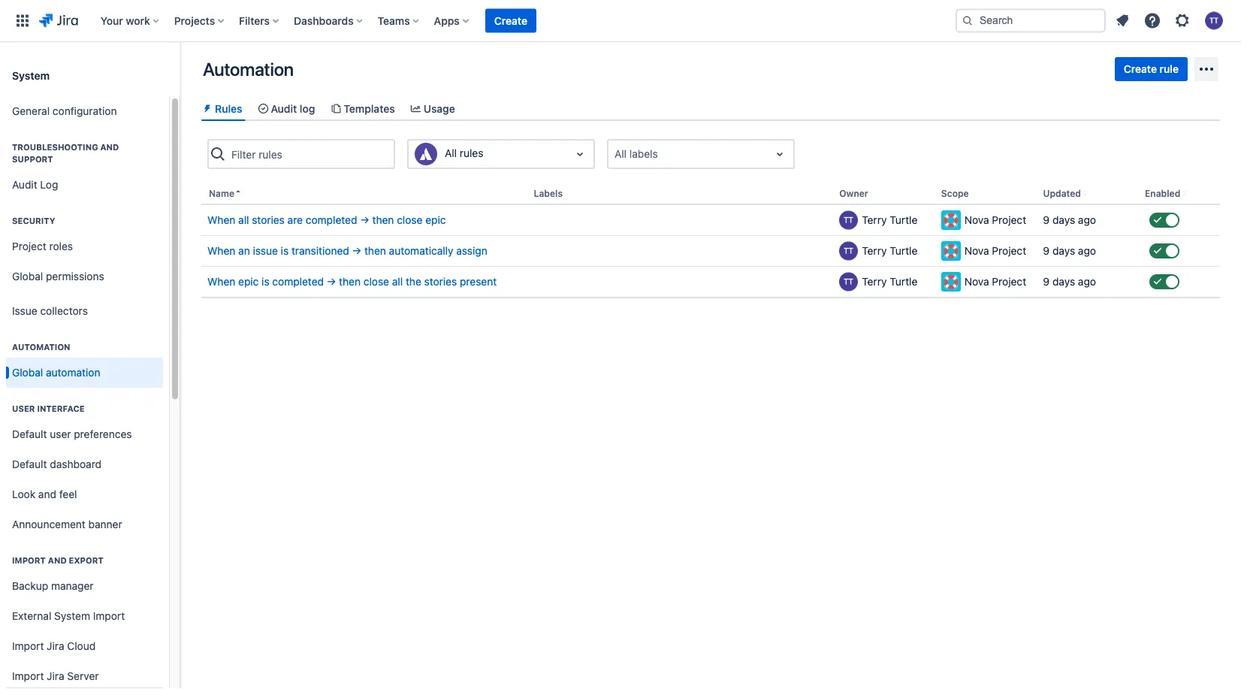 Task type: locate. For each thing, give the bounding box(es) containing it.
0 vertical spatial when
[[207, 214, 235, 226]]

import jira server
[[12, 670, 99, 682]]

1 horizontal spatial all
[[392, 276, 403, 288]]

3 nova from the top
[[965, 276, 989, 288]]

your
[[101, 14, 123, 27]]

1 horizontal spatial all
[[615, 148, 627, 160]]

1 ago from the top
[[1078, 214, 1096, 226]]

then inside when an issue is transitioned → then automatically assign link
[[364, 245, 386, 257]]

0 vertical spatial system
[[12, 69, 50, 81]]

2 vertical spatial →
[[327, 276, 336, 288]]

ago for when all stories are completed → then close epic
[[1078, 214, 1096, 226]]

2 global from the top
[[12, 366, 43, 379]]

audit right audit log icon
[[271, 102, 297, 115]]

3 days from the top
[[1053, 276, 1076, 288]]

audit
[[271, 102, 297, 115], [12, 179, 37, 191]]

1 horizontal spatial audit
[[271, 102, 297, 115]]

banner containing your work
[[0, 0, 1241, 42]]

0 horizontal spatial audit
[[12, 179, 37, 191]]

turtle
[[890, 214, 918, 226], [890, 245, 918, 257], [890, 276, 918, 288]]

global automation link
[[6, 358, 163, 388]]

completed
[[306, 214, 357, 226], [272, 276, 324, 288]]

when inside 'when epic is completed → then close all the stories present' link
[[207, 276, 235, 288]]

default up 'look'
[[12, 458, 47, 471]]

1 vertical spatial jira
[[47, 670, 64, 682]]

import up backup at left bottom
[[12, 556, 46, 566]]

are
[[288, 214, 303, 226]]

templates image
[[330, 103, 342, 115]]

the
[[406, 276, 421, 288]]

nova for when all stories are completed → then close epic
[[965, 214, 989, 226]]

3 terry turtle from the top
[[862, 276, 918, 288]]

jira left "cloud"
[[47, 640, 64, 652]]

1 days from the top
[[1053, 214, 1076, 226]]

default user preferences link
[[6, 419, 163, 449]]

tab list
[[195, 96, 1226, 121]]

when inside when all stories are completed → then close epic link
[[207, 214, 235, 226]]

3 terry from the top
[[862, 276, 887, 288]]

9 days ago for when an issue is transitioned → then automatically assign
[[1043, 245, 1096, 257]]

open image
[[771, 145, 789, 163]]

user interface
[[12, 404, 85, 414]]

audit log
[[271, 102, 315, 115]]

default down user
[[12, 428, 47, 440]]

1 vertical spatial turtle
[[890, 245, 918, 257]]

0 vertical spatial terry turtle
[[862, 214, 918, 226]]

0 vertical spatial nova project
[[965, 214, 1027, 226]]

rules image
[[201, 103, 213, 115]]

import jira cloud link
[[6, 631, 163, 661]]

0 vertical spatial then
[[372, 214, 394, 226]]

and inside user interface group
[[38, 488, 56, 501]]

1 horizontal spatial stories
[[424, 276, 457, 288]]

terry for when an issue is transitioned → then automatically assign
[[862, 245, 887, 257]]

0 horizontal spatial create
[[494, 14, 528, 27]]

1 vertical spatial terry turtle
[[862, 245, 918, 257]]

2 vertical spatial and
[[48, 556, 67, 566]]

2 vertical spatial terry turtle
[[862, 276, 918, 288]]

security
[[12, 216, 55, 226]]

1 vertical spatial all
[[392, 276, 403, 288]]

3 nova project from the top
[[965, 276, 1027, 288]]

then up when epic is completed → then close all the stories present
[[364, 245, 386, 257]]

1 terry turtle from the top
[[862, 214, 918, 226]]

0 horizontal spatial stories
[[252, 214, 285, 226]]

jira left server
[[47, 670, 64, 682]]

apps
[[434, 14, 460, 27]]

global up user
[[12, 366, 43, 379]]

all
[[445, 147, 457, 159], [615, 148, 627, 160]]

open image
[[571, 145, 589, 163]]

when for when an issue is transitioned → then automatically assign
[[207, 245, 235, 257]]

1 vertical spatial and
[[38, 488, 56, 501]]

9 for when epic is completed → then close all the stories present
[[1043, 276, 1050, 288]]

1 horizontal spatial close
[[397, 214, 423, 226]]

1 vertical spatial epic
[[238, 276, 259, 288]]

enabled button
[[1139, 183, 1190, 205]]

→ inside when an issue is transitioned → then automatically assign link
[[352, 245, 362, 257]]

troubleshooting and support group
[[6, 126, 163, 204]]

jira for server
[[47, 670, 64, 682]]

1 vertical spatial days
[[1053, 245, 1076, 257]]

2 ago from the top
[[1078, 245, 1096, 257]]

automation up global automation
[[12, 342, 70, 352]]

1 turtle from the top
[[890, 214, 918, 226]]

project for when epic is completed → then close all the stories present
[[992, 276, 1027, 288]]

9 days ago
[[1043, 214, 1096, 226], [1043, 245, 1096, 257], [1043, 276, 1096, 288]]

project
[[992, 214, 1027, 226], [12, 240, 46, 253], [992, 245, 1027, 257], [992, 276, 1027, 288]]

1 vertical spatial close
[[364, 276, 389, 288]]

1 9 days ago from the top
[[1043, 214, 1096, 226]]

→ for completed
[[360, 214, 370, 226]]

all
[[238, 214, 249, 226], [392, 276, 403, 288]]

0 vertical spatial →
[[360, 214, 370, 226]]

feel
[[59, 488, 77, 501]]

terry turtle image for when all stories are completed → then close epic
[[840, 211, 858, 230]]

2 vertical spatial when
[[207, 276, 235, 288]]

1 vertical spatial is
[[262, 276, 270, 288]]

and up backup manager
[[48, 556, 67, 566]]

external system import
[[12, 610, 125, 622]]

2 nova project from the top
[[965, 245, 1027, 257]]

projects button
[[170, 9, 230, 33]]

audit inside tab list
[[271, 102, 297, 115]]

3 9 days ago from the top
[[1043, 276, 1096, 288]]

audit inside troubleshooting and support 'group'
[[12, 179, 37, 191]]

audit for audit log
[[271, 102, 297, 115]]

2 nova from the top
[[965, 245, 989, 257]]

1 terry from the top
[[862, 214, 887, 226]]

global inside "link"
[[12, 366, 43, 379]]

0 vertical spatial 9 days ago
[[1043, 214, 1096, 226]]

0 vertical spatial terry
[[862, 214, 887, 226]]

1 global from the top
[[12, 270, 43, 283]]

terry turtle image
[[840, 211, 858, 230], [840, 273, 858, 291]]

2 vertical spatial nova
[[965, 276, 989, 288]]

all for all labels
[[615, 148, 627, 160]]

2 9 from the top
[[1043, 245, 1050, 257]]

troubleshooting
[[12, 142, 98, 152]]

and for look
[[38, 488, 56, 501]]

→ inside when all stories are completed → then close epic link
[[360, 214, 370, 226]]

banner
[[88, 518, 122, 531]]

9 days ago for when epic is completed → then close all the stories present
[[1043, 276, 1096, 288]]

jira for cloud
[[47, 640, 64, 652]]

1 default from the top
[[12, 428, 47, 440]]

primary element
[[9, 0, 956, 42]]

labels
[[534, 188, 563, 199]]

1 9 from the top
[[1043, 214, 1050, 226]]

1 jira from the top
[[47, 640, 64, 652]]

import down external
[[12, 640, 44, 652]]

1 vertical spatial completed
[[272, 276, 324, 288]]

1 vertical spatial 9 days ago
[[1043, 245, 1096, 257]]

1 terry turtle image from the top
[[840, 211, 858, 230]]

Filter rules field
[[227, 141, 394, 168]]

look and feel
[[12, 488, 77, 501]]

look and feel link
[[6, 479, 163, 510]]

when inside when an issue is transitioned → then automatically assign link
[[207, 245, 235, 257]]

roles
[[49, 240, 73, 253]]

1 vertical spatial 9
[[1043, 245, 1050, 257]]

all left the on the top
[[392, 276, 403, 288]]

0 vertical spatial jira
[[47, 640, 64, 652]]

audit log image
[[257, 103, 269, 115]]

3 9 from the top
[[1043, 276, 1050, 288]]

→ down name button
[[360, 214, 370, 226]]

all for all rules
[[445, 147, 457, 159]]

1 horizontal spatial system
[[54, 610, 90, 622]]

0 horizontal spatial automation
[[12, 342, 70, 352]]

jira image
[[39, 12, 78, 30], [39, 12, 78, 30]]

log
[[40, 179, 58, 191]]

global inside security 'group'
[[12, 270, 43, 283]]

1 vertical spatial terry
[[862, 245, 887, 257]]

0 horizontal spatial all
[[238, 214, 249, 226]]

2 default from the top
[[12, 458, 47, 471]]

2 vertical spatial nova project
[[965, 276, 1027, 288]]

and down configuration at the top left of page
[[100, 142, 119, 152]]

create rule button
[[1115, 57, 1188, 81]]

is
[[281, 245, 289, 257], [262, 276, 270, 288]]

0 vertical spatial epic
[[426, 214, 446, 226]]

all left the 'labels'
[[615, 148, 627, 160]]

0 vertical spatial stories
[[252, 214, 285, 226]]

0 vertical spatial ago
[[1078, 214, 1096, 226]]

create inside primary element
[[494, 14, 528, 27]]

then inside when all stories are completed → then close epic link
[[372, 214, 394, 226]]

0 vertical spatial and
[[100, 142, 119, 152]]

system down the manager
[[54, 610, 90, 622]]

assign
[[456, 245, 488, 257]]

→ inside 'when epic is completed → then close all the stories present' link
[[327, 276, 336, 288]]

1 vertical spatial create
[[1124, 63, 1157, 75]]

days for when epic is completed → then close all the stories present
[[1053, 276, 1076, 288]]

automation
[[203, 59, 294, 80], [12, 342, 70, 352]]

2 9 days ago from the top
[[1043, 245, 1096, 257]]

ago for when an issue is transitioned → then automatically assign
[[1078, 245, 1096, 257]]

close
[[397, 214, 423, 226], [364, 276, 389, 288]]

Search field
[[956, 9, 1106, 33]]

automation up audit log icon
[[203, 59, 294, 80]]

general configuration link
[[6, 96, 163, 126]]

then down name button
[[372, 214, 394, 226]]

1 when from the top
[[207, 214, 235, 226]]

nova for when epic is completed → then close all the stories present
[[965, 276, 989, 288]]

1 horizontal spatial epic
[[426, 214, 446, 226]]

completed down transitioned
[[272, 276, 324, 288]]

and inside group
[[48, 556, 67, 566]]

3 when from the top
[[207, 276, 235, 288]]

global for global permissions
[[12, 270, 43, 283]]

0 vertical spatial all
[[238, 214, 249, 226]]

default inside 'link'
[[12, 428, 47, 440]]

nova
[[965, 214, 989, 226], [965, 245, 989, 257], [965, 276, 989, 288]]

1 vertical spatial when
[[207, 245, 235, 257]]

rules
[[215, 102, 242, 115]]

transitioned
[[292, 245, 349, 257]]

terry for when epic is completed → then close all the stories present
[[862, 276, 887, 288]]

stories right the on the top
[[424, 276, 457, 288]]

system up general
[[12, 69, 50, 81]]

0 vertical spatial automation
[[203, 59, 294, 80]]

jira
[[47, 640, 64, 652], [47, 670, 64, 682]]

1 nova project from the top
[[965, 214, 1027, 226]]

then inside 'when epic is completed → then close all the stories present' link
[[339, 276, 361, 288]]

all left rules
[[445, 147, 457, 159]]

and left feel on the left bottom of the page
[[38, 488, 56, 501]]

epic down the an
[[238, 276, 259, 288]]

2 terry from the top
[[862, 245, 887, 257]]

audit log
[[12, 179, 58, 191]]

default dashboard
[[12, 458, 102, 471]]

when epic is completed → then close all the stories present
[[207, 276, 497, 288]]

0 vertical spatial is
[[281, 245, 289, 257]]

2 vertical spatial 9
[[1043, 276, 1050, 288]]

terry turtle image
[[840, 242, 858, 261]]

default
[[12, 428, 47, 440], [12, 458, 47, 471]]

is down issue
[[262, 276, 270, 288]]

create for create
[[494, 14, 528, 27]]

system
[[12, 69, 50, 81], [54, 610, 90, 622]]

9 for when an issue is transitioned → then automatically assign
[[1043, 245, 1050, 257]]

3 turtle from the top
[[890, 276, 918, 288]]

close left the on the top
[[364, 276, 389, 288]]

is right issue
[[281, 245, 289, 257]]

3 ago from the top
[[1078, 276, 1096, 288]]

2 terry turtle image from the top
[[840, 273, 858, 291]]

1 vertical spatial automation
[[12, 342, 70, 352]]

9 days ago for when all stories are completed → then close epic
[[1043, 214, 1096, 226]]

1 vertical spatial then
[[364, 245, 386, 257]]

project roles
[[12, 240, 73, 253]]

0 vertical spatial 9
[[1043, 214, 1050, 226]]

announcement banner
[[12, 518, 122, 531]]

0 horizontal spatial system
[[12, 69, 50, 81]]

2 turtle from the top
[[890, 245, 918, 257]]

0 vertical spatial days
[[1053, 214, 1076, 226]]

0 vertical spatial nova
[[965, 214, 989, 226]]

1 vertical spatial terry turtle image
[[840, 273, 858, 291]]

2 terry turtle from the top
[[862, 245, 918, 257]]

1 vertical spatial default
[[12, 458, 47, 471]]

2 jira from the top
[[47, 670, 64, 682]]

2 vertical spatial days
[[1053, 276, 1076, 288]]

1 nova from the top
[[965, 214, 989, 226]]

global permissions link
[[6, 262, 163, 292]]

days
[[1053, 214, 1076, 226], [1053, 245, 1076, 257], [1053, 276, 1076, 288]]

import for import and export
[[12, 556, 46, 566]]

automation inside automation group
[[12, 342, 70, 352]]

0 vertical spatial create
[[494, 14, 528, 27]]

terry turtle image down terry turtle icon
[[840, 273, 858, 291]]

2 vertical spatial 9 days ago
[[1043, 276, 1096, 288]]

import
[[12, 556, 46, 566], [93, 610, 125, 622], [12, 640, 44, 652], [12, 670, 44, 682]]

epic
[[426, 214, 446, 226], [238, 276, 259, 288]]

default for default dashboard
[[12, 458, 47, 471]]

1 vertical spatial system
[[54, 610, 90, 622]]

automation
[[46, 366, 100, 379]]

nova project for when all stories are completed → then close epic
[[965, 214, 1027, 226]]

create left rule
[[1124, 63, 1157, 75]]

2 vertical spatial turtle
[[890, 276, 918, 288]]

→ down transitioned
[[327, 276, 336, 288]]

2 vertical spatial then
[[339, 276, 361, 288]]

0 vertical spatial default
[[12, 428, 47, 440]]

1 horizontal spatial create
[[1124, 63, 1157, 75]]

2 days from the top
[[1053, 245, 1076, 257]]

audit left log
[[12, 179, 37, 191]]

your work
[[101, 14, 150, 27]]

1 vertical spatial global
[[12, 366, 43, 379]]

2 vertical spatial ago
[[1078, 276, 1096, 288]]

0 vertical spatial global
[[12, 270, 43, 283]]

and
[[100, 142, 119, 152], [38, 488, 56, 501], [48, 556, 67, 566]]

banner
[[0, 0, 1241, 42]]

all up the an
[[238, 214, 249, 226]]

stories left are
[[252, 214, 285, 226]]

0 vertical spatial turtle
[[890, 214, 918, 226]]

close up automatically
[[397, 214, 423, 226]]

create right apps dropdown button
[[494, 14, 528, 27]]

dashboards
[[294, 14, 354, 27]]

2 vertical spatial terry
[[862, 276, 887, 288]]

announcement banner link
[[6, 510, 163, 540]]

→ up when epic is completed → then close all the stories present
[[352, 245, 362, 257]]

0 vertical spatial terry turtle image
[[840, 211, 858, 230]]

name
[[209, 188, 234, 199]]

9
[[1043, 214, 1050, 226], [1043, 245, 1050, 257], [1043, 276, 1050, 288]]

ago for when epic is completed → then close all the stories present
[[1078, 276, 1096, 288]]

1 vertical spatial ago
[[1078, 245, 1096, 257]]

→ for transitioned
[[352, 245, 362, 257]]

1 vertical spatial nova project
[[965, 245, 1027, 257]]

0 vertical spatial audit
[[271, 102, 297, 115]]

tab list containing rules
[[195, 96, 1226, 121]]

backup manager link
[[6, 571, 163, 601]]

notifications image
[[1114, 12, 1132, 30]]

epic up automatically
[[426, 214, 446, 226]]

completed up transitioned
[[306, 214, 357, 226]]

→
[[360, 214, 370, 226], [352, 245, 362, 257], [327, 276, 336, 288]]

1 horizontal spatial automation
[[203, 59, 294, 80]]

dashboards button
[[289, 9, 369, 33]]

terry turtle for when all stories are completed → then close epic
[[862, 214, 918, 226]]

create
[[494, 14, 528, 27], [1124, 63, 1157, 75]]

and inside troubleshooting and support
[[100, 142, 119, 152]]

0 horizontal spatial all
[[445, 147, 457, 159]]

terry turtle for when an issue is transitioned → then automatically assign
[[862, 245, 918, 257]]

issue collectors link
[[6, 296, 163, 326]]

1 vertical spatial →
[[352, 245, 362, 257]]

terry turtle image down owner
[[840, 211, 858, 230]]

1 vertical spatial nova
[[965, 245, 989, 257]]

2 when from the top
[[207, 245, 235, 257]]

security group
[[6, 200, 163, 296]]

1 vertical spatial audit
[[12, 179, 37, 191]]

import down import jira cloud
[[12, 670, 44, 682]]

general
[[12, 105, 50, 117]]

enabled
[[1145, 188, 1181, 199]]

global down project roles
[[12, 270, 43, 283]]

audit for audit log
[[12, 179, 37, 191]]

then down when an issue is transitioned → then automatically assign link
[[339, 276, 361, 288]]

ago
[[1078, 214, 1096, 226], [1078, 245, 1096, 257], [1078, 276, 1096, 288]]



Task type: describe. For each thing, give the bounding box(es) containing it.
default for default user preferences
[[12, 428, 47, 440]]

9 for when all stories are completed → then close epic
[[1043, 214, 1050, 226]]

project inside security 'group'
[[12, 240, 46, 253]]

help image
[[1144, 12, 1162, 30]]

when all stories are completed → then close epic
[[207, 214, 446, 226]]

collectors
[[40, 305, 88, 317]]

usage
[[424, 102, 455, 115]]

all rules
[[445, 147, 484, 159]]

filters button
[[235, 9, 285, 33]]

look
[[12, 488, 35, 501]]

all inside 'when epic is completed → then close all the stories present' link
[[392, 276, 403, 288]]

name button
[[201, 183, 528, 205]]

import and export
[[12, 556, 104, 566]]

rules
[[460, 147, 484, 159]]

search image
[[962, 15, 974, 27]]

nova for when an issue is transitioned → then automatically assign
[[965, 245, 989, 257]]

default user preferences
[[12, 428, 132, 440]]

turtle for when all stories are completed → then close epic
[[890, 214, 918, 226]]

issue collectors
[[12, 305, 88, 317]]

import and export group
[[6, 540, 163, 689]]

when an issue is transitioned → then automatically assign link
[[207, 244, 488, 259]]

configuration
[[53, 105, 117, 117]]

interface
[[37, 404, 85, 414]]

issue
[[253, 245, 278, 257]]

0 horizontal spatial epic
[[238, 276, 259, 288]]

appswitcher icon image
[[14, 12, 32, 30]]

your work button
[[96, 9, 165, 33]]

preferences
[[74, 428, 132, 440]]

sidebar navigation image
[[164, 60, 197, 90]]

all labels
[[615, 148, 658, 160]]

cloud
[[67, 640, 96, 652]]

nova project for when an issue is transitioned → then automatically assign
[[965, 245, 1027, 257]]

filters
[[239, 14, 270, 27]]

log
[[300, 102, 315, 115]]

your profile and settings image
[[1205, 12, 1223, 30]]

permissions
[[46, 270, 104, 283]]

automation group
[[6, 326, 163, 392]]

all inside when all stories are completed → then close epic link
[[238, 214, 249, 226]]

system inside import and export group
[[54, 610, 90, 622]]

1 vertical spatial stories
[[424, 276, 457, 288]]

owner
[[840, 188, 869, 199]]

general configuration
[[12, 105, 117, 117]]

0 horizontal spatial close
[[364, 276, 389, 288]]

project roles link
[[6, 231, 163, 262]]

0 vertical spatial completed
[[306, 214, 357, 226]]

scope
[[941, 188, 969, 199]]

global for global automation
[[12, 366, 43, 379]]

updated
[[1043, 188, 1081, 199]]

teams button
[[373, 9, 425, 33]]

import jira cloud
[[12, 640, 96, 652]]

days for when all stories are completed → then close epic
[[1053, 214, 1076, 226]]

usage image
[[410, 103, 422, 115]]

import for import jira cloud
[[12, 640, 44, 652]]

settings image
[[1174, 12, 1192, 30]]

support
[[12, 154, 53, 164]]

backup manager
[[12, 580, 94, 592]]

automatically
[[389, 245, 454, 257]]

an
[[238, 245, 250, 257]]

terry turtle for when epic is completed → then close all the stories present
[[862, 276, 918, 288]]

user
[[12, 404, 35, 414]]

terry for when all stories are completed → then close epic
[[862, 214, 887, 226]]

import jira server link
[[6, 661, 163, 689]]

when an issue is transitioned → then automatically assign
[[207, 245, 488, 257]]

troubleshooting and support
[[12, 142, 119, 164]]

teams
[[378, 14, 410, 27]]

nova project for when epic is completed → then close all the stories present
[[965, 276, 1027, 288]]

default dashboard link
[[6, 449, 163, 479]]

import for import jira server
[[12, 670, 44, 682]]

work
[[126, 14, 150, 27]]

server
[[67, 670, 99, 682]]

and for import
[[48, 556, 67, 566]]

external
[[12, 610, 51, 622]]

issue
[[12, 305, 37, 317]]

apps button
[[430, 9, 475, 33]]

days for when an issue is transitioned → then automatically assign
[[1053, 245, 1076, 257]]

project for when an issue is transitioned → then automatically assign
[[992, 245, 1027, 257]]

then for close
[[372, 214, 394, 226]]

global automation
[[12, 366, 100, 379]]

when for when all stories are completed → then close epic
[[207, 214, 235, 226]]

create button
[[485, 9, 537, 33]]

manager
[[51, 580, 94, 592]]

export
[[69, 556, 104, 566]]

turtle for when an issue is transitioned → then automatically assign
[[890, 245, 918, 257]]

turtle for when epic is completed → then close all the stories present
[[890, 276, 918, 288]]

when for when epic is completed → then close all the stories present
[[207, 276, 235, 288]]

project for when all stories are completed → then close epic
[[992, 214, 1027, 226]]

create for create rule
[[1124, 63, 1157, 75]]

import down backup manager link on the bottom left of the page
[[93, 610, 125, 622]]

rule
[[1160, 63, 1179, 75]]

then for automatically
[[364, 245, 386, 257]]

labels
[[630, 148, 658, 160]]

external system import link
[[6, 601, 163, 631]]

dashboard
[[50, 458, 102, 471]]

backup
[[12, 580, 48, 592]]

global permissions
[[12, 270, 104, 283]]

0 vertical spatial close
[[397, 214, 423, 226]]

1 horizontal spatial is
[[281, 245, 289, 257]]

present
[[460, 276, 497, 288]]

actions image
[[1198, 60, 1216, 78]]

terry turtle image for when epic is completed → then close all the stories present
[[840, 273, 858, 291]]

create rule
[[1124, 63, 1179, 75]]

audit log link
[[6, 170, 163, 200]]

when all stories are completed → then close epic link
[[207, 213, 446, 228]]

projects
[[174, 14, 215, 27]]

user interface group
[[6, 388, 163, 544]]

and for troubleshooting
[[100, 142, 119, 152]]

0 horizontal spatial is
[[262, 276, 270, 288]]

announcement
[[12, 518, 86, 531]]



Task type: vqa. For each thing, say whether or not it's contained in the screenshot.
Team-managed software for KAN
no



